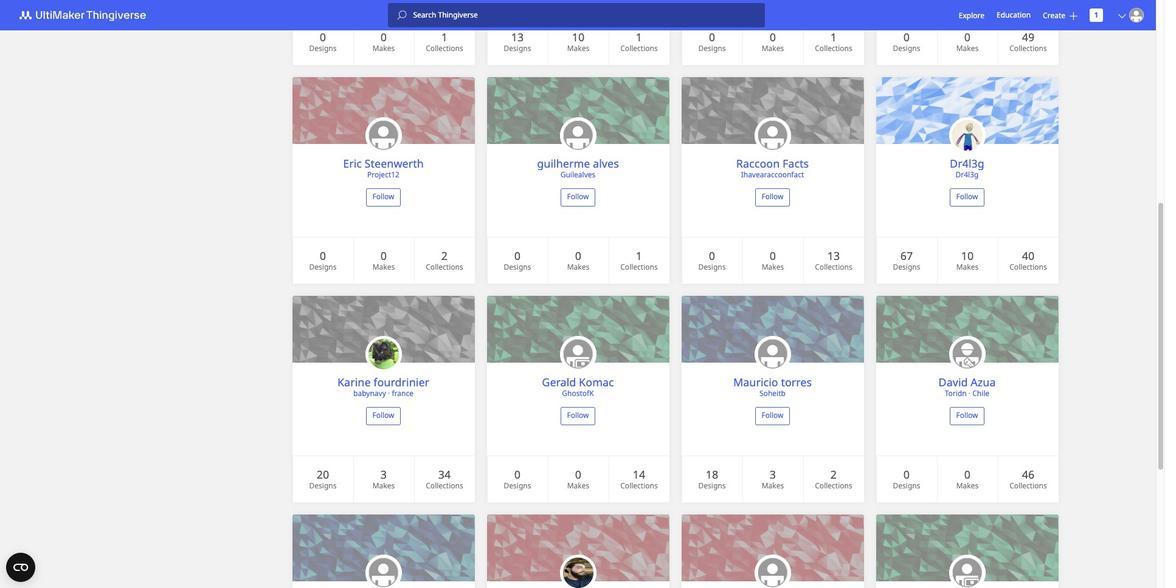 Task type: locate. For each thing, give the bounding box(es) containing it.
∙ inside karine fourdrinier babynavy ∙ france
[[388, 388, 390, 399]]

1 collections
[[426, 30, 463, 54], [621, 30, 658, 54], [815, 30, 853, 54], [621, 249, 658, 272]]

cover img image
[[292, 77, 475, 144], [487, 77, 669, 144], [682, 77, 864, 144], [876, 77, 1059, 144], [292, 296, 475, 363], [487, 296, 669, 363], [682, 296, 864, 363], [876, 296, 1059, 363], [292, 515, 475, 582], [487, 515, 669, 582], [682, 515, 864, 582], [876, 515, 1059, 582]]

follow
[[373, 192, 394, 202], [567, 192, 589, 202], [762, 192, 784, 202], [956, 192, 978, 202], [373, 411, 394, 421], [567, 411, 589, 421], [762, 411, 784, 421], [956, 411, 978, 421]]

3 makes for 20
[[373, 468, 395, 491]]

2 3 from the left
[[770, 468, 776, 482]]

designs
[[309, 43, 337, 54], [504, 43, 531, 54], [699, 43, 726, 54], [893, 43, 921, 54], [309, 262, 337, 272], [504, 262, 531, 272], [699, 262, 726, 272], [893, 262, 921, 272], [309, 481, 337, 491], [504, 481, 531, 491], [699, 481, 726, 491], [893, 481, 921, 491]]

education
[[997, 10, 1031, 20]]

1 ∙ from the left
[[388, 388, 390, 399]]

2 for 0
[[441, 249, 448, 263]]

20 designs
[[309, 468, 337, 491]]

2 collections for 0
[[426, 249, 463, 272]]

follow for komac
[[567, 411, 589, 421]]

2 3 makes from the left
[[762, 468, 784, 491]]

0 vertical spatial 2
[[441, 249, 448, 263]]

10 makes for 13
[[567, 30, 590, 54]]

13 inside 13 designs
[[511, 30, 524, 44]]

1 vertical spatial 10
[[961, 249, 974, 263]]

follow down ghostofk
[[567, 411, 589, 421]]

49
[[1022, 30, 1035, 44]]

0 vertical spatial 10
[[572, 30, 585, 44]]

14 collections
[[621, 468, 658, 491]]

∙ left chile
[[969, 388, 971, 399]]

follow for steenwerth
[[373, 192, 394, 202]]

dr4l3g
[[950, 156, 985, 171], [956, 169, 979, 180]]

0 vertical spatial 2 collections
[[426, 249, 463, 272]]

1 vertical spatial 10 makes
[[957, 249, 979, 272]]

guilherme
[[537, 156, 590, 171]]

∙ left france
[[388, 388, 390, 399]]

ihavearaccoonfact link
[[741, 169, 804, 180]]

1 vertical spatial 2 collections
[[815, 468, 853, 491]]

1 3 makes from the left
[[373, 468, 395, 491]]

1 horizontal spatial 13
[[828, 249, 840, 263]]

1 horizontal spatial 2 collections
[[815, 468, 853, 491]]

gerald komac link
[[542, 375, 614, 390]]

3
[[381, 468, 387, 482], [770, 468, 776, 482]]

1 vertical spatial 2
[[831, 468, 837, 482]]

∙ inside david azua toridn ∙ chile
[[969, 388, 971, 399]]

1 horizontal spatial 10 makes
[[957, 249, 979, 272]]

raccoon facts ihavearaccoonfact
[[736, 156, 809, 180]]

10 makes
[[567, 30, 590, 54], [957, 249, 979, 272]]

makes
[[373, 43, 395, 54], [567, 43, 590, 54], [762, 43, 784, 54], [957, 43, 979, 54], [373, 262, 395, 272], [567, 262, 590, 272], [762, 262, 784, 272], [957, 262, 979, 272], [373, 481, 395, 491], [567, 481, 590, 491], [762, 481, 784, 491], [957, 481, 979, 491]]

0 horizontal spatial 13
[[511, 30, 524, 44]]

komac
[[579, 375, 614, 390]]

toridn
[[945, 388, 967, 399]]

13 for 13 designs
[[511, 30, 524, 44]]

avatar image
[[1129, 8, 1144, 23]]

collections
[[426, 43, 463, 54], [621, 43, 658, 54], [815, 43, 853, 54], [1010, 43, 1047, 54], [426, 262, 463, 272], [621, 262, 658, 272], [815, 262, 853, 272], [1010, 262, 1047, 272], [426, 481, 463, 491], [621, 481, 658, 491], [815, 481, 853, 491], [1010, 481, 1047, 491]]

follow down the "ihavearaccoonfact" link
[[762, 192, 784, 202]]

0 vertical spatial 13
[[511, 30, 524, 44]]

follow down 'project12'
[[373, 192, 394, 202]]

0 vertical spatial 10 makes
[[567, 30, 590, 54]]

makerbot logo image
[[12, 8, 161, 23]]

explore
[[959, 10, 985, 20]]

1 link
[[1090, 9, 1103, 22]]

20
[[317, 468, 329, 482]]

1 vertical spatial 13
[[828, 249, 840, 263]]

david azua link
[[939, 375, 996, 390]]

0 horizontal spatial 10 makes
[[567, 30, 590, 54]]

18 designs
[[699, 468, 726, 491]]

0 horizontal spatial 3 makes
[[373, 468, 395, 491]]

∙
[[388, 388, 390, 399], [969, 388, 971, 399]]

13 for 13 collections
[[828, 249, 840, 263]]

2
[[441, 249, 448, 263], [831, 468, 837, 482]]

user card image
[[365, 118, 402, 154], [560, 118, 596, 154], [755, 118, 791, 154], [949, 118, 986, 154], [365, 337, 402, 373], [560, 337, 596, 373], [755, 337, 791, 373], [949, 337, 986, 373], [365, 556, 402, 589], [560, 556, 596, 589], [755, 556, 791, 589], [949, 556, 986, 589]]

0 horizontal spatial 2
[[441, 249, 448, 263]]

13 inside 13 collections
[[828, 249, 840, 263]]

1 horizontal spatial 2
[[831, 468, 837, 482]]

follow down the toridn
[[956, 411, 978, 421]]

3 makes
[[373, 468, 395, 491], [762, 468, 784, 491]]

follow down soheitb link
[[762, 411, 784, 421]]

0 horizontal spatial 10
[[572, 30, 585, 44]]

guilealves link
[[561, 169, 596, 180]]

13 designs
[[504, 30, 531, 54]]

46 collections
[[1010, 468, 1047, 491]]

follow down babynavy
[[373, 411, 394, 421]]

0 horizontal spatial 2 collections
[[426, 249, 463, 272]]

2 ∙ from the left
[[969, 388, 971, 399]]

1 3 from the left
[[381, 468, 387, 482]]

0
[[320, 30, 326, 44], [381, 30, 387, 44], [709, 30, 715, 44], [770, 30, 776, 44], [904, 30, 910, 44], [965, 30, 971, 44], [320, 249, 326, 263], [381, 249, 387, 263], [514, 249, 521, 263], [575, 249, 582, 263], [709, 249, 715, 263], [770, 249, 776, 263], [514, 468, 521, 482], [575, 468, 582, 482], [904, 468, 910, 482], [965, 468, 971, 482]]

2 collections
[[426, 249, 463, 272], [815, 468, 853, 491]]

dr4l3g link
[[950, 156, 985, 171], [956, 169, 979, 180]]

raccoon facts link
[[736, 156, 809, 171]]

0 makes
[[373, 30, 395, 54], [762, 30, 784, 54], [957, 30, 979, 54], [373, 249, 395, 272], [567, 249, 590, 272], [762, 249, 784, 272], [567, 468, 590, 491], [957, 468, 979, 491]]

13 collections
[[815, 249, 853, 272]]

1 horizontal spatial 3
[[770, 468, 776, 482]]

search control image
[[397, 10, 407, 20]]

49 collections
[[1010, 30, 1047, 54]]

0 horizontal spatial 3
[[381, 468, 387, 482]]

guilherme alves guilealves
[[537, 156, 619, 180]]

67 designs
[[893, 249, 921, 272]]

explore button
[[959, 10, 985, 20]]

1 horizontal spatial 3 makes
[[762, 468, 784, 491]]

ghostofk link
[[562, 388, 594, 399]]

david
[[939, 375, 968, 390]]

education link
[[997, 9, 1031, 22]]

torres
[[781, 375, 812, 390]]

0 designs
[[309, 30, 337, 54], [699, 30, 726, 54], [893, 30, 921, 54], [309, 249, 337, 272], [504, 249, 531, 272], [699, 249, 726, 272], [504, 468, 531, 491], [893, 468, 921, 491]]

10
[[572, 30, 585, 44], [961, 249, 974, 263]]

follow for alves
[[567, 192, 589, 202]]

facts
[[783, 156, 809, 171]]

follow down 'guilealves' link
[[567, 192, 589, 202]]

13
[[511, 30, 524, 44], [828, 249, 840, 263]]

follow for azua
[[956, 411, 978, 421]]

create button
[[1043, 10, 1078, 20]]

mauricio
[[733, 375, 778, 390]]

0 horizontal spatial ∙
[[388, 388, 390, 399]]

46
[[1022, 468, 1035, 482]]

1 horizontal spatial 10
[[961, 249, 974, 263]]

open widget image
[[6, 554, 35, 583]]

1 horizontal spatial ∙
[[969, 388, 971, 399]]

2 collections for 3
[[815, 468, 853, 491]]

1
[[1095, 10, 1099, 20], [441, 30, 448, 44], [636, 30, 642, 44], [831, 30, 837, 44], [636, 249, 642, 263]]

follow down dr4l3g dr4l3g
[[956, 192, 978, 202]]

france
[[392, 388, 414, 399]]

project12
[[367, 169, 400, 180]]



Task type: vqa. For each thing, say whether or not it's contained in the screenshot.


Task type: describe. For each thing, give the bounding box(es) containing it.
3 for 20
[[381, 468, 387, 482]]

eric steenwerth project12
[[343, 156, 424, 180]]

gerald
[[542, 375, 576, 390]]

alves
[[593, 156, 619, 171]]

soheitb
[[760, 388, 786, 399]]

steenwerth
[[365, 156, 424, 171]]

dr4l3g inside dr4l3g dr4l3g
[[956, 169, 979, 180]]

34 collections
[[426, 468, 463, 491]]

40
[[1022, 249, 1035, 263]]

10 for 13
[[572, 30, 585, 44]]

10 for 67
[[961, 249, 974, 263]]

2 for 3
[[831, 468, 837, 482]]

chile
[[973, 388, 990, 399]]

raccoon
[[736, 156, 780, 171]]

plusicon image
[[1070, 12, 1078, 20]]

3 for 18
[[770, 468, 776, 482]]

project12 link
[[367, 169, 400, 180]]

babynavy
[[353, 388, 386, 399]]

gerald komac ghostofk
[[542, 375, 614, 399]]

10 makes for 67
[[957, 249, 979, 272]]

mauricio torres link
[[733, 375, 812, 390]]

follow for fourdrinier
[[373, 411, 394, 421]]

67
[[901, 249, 913, 263]]

18
[[706, 468, 719, 482]]

karine fourdrinier link
[[338, 375, 429, 390]]

guilealves
[[561, 169, 596, 180]]

david azua toridn ∙ chile
[[939, 375, 996, 399]]

soheitb link
[[760, 388, 786, 399]]

mauricio torres soheitb
[[733, 375, 812, 399]]

follow for dr4l3g
[[956, 192, 978, 202]]

karine
[[338, 375, 371, 390]]

ghostofk
[[562, 388, 594, 399]]

karine fourdrinier babynavy ∙ france
[[338, 375, 429, 399]]

∙ for fourdrinier
[[388, 388, 390, 399]]

eric steenwerth link
[[343, 156, 424, 171]]

fourdrinier
[[374, 375, 429, 390]]

14
[[633, 468, 646, 482]]

1 inside 'link'
[[1095, 10, 1099, 20]]

40 collections
[[1010, 249, 1047, 272]]

follow for torres
[[762, 411, 784, 421]]

eric
[[343, 156, 362, 171]]

dr4l3g dr4l3g
[[950, 156, 985, 180]]

follow for facts
[[762, 192, 784, 202]]

Search Thingiverse text field
[[407, 10, 765, 20]]

azua
[[971, 375, 996, 390]]

create
[[1043, 10, 1066, 20]]

∙ for azua
[[969, 388, 971, 399]]

guilherme alves link
[[537, 156, 619, 171]]

34
[[438, 468, 451, 482]]

ihavearaccoonfact
[[741, 169, 804, 180]]

3 makes for 18
[[762, 468, 784, 491]]



